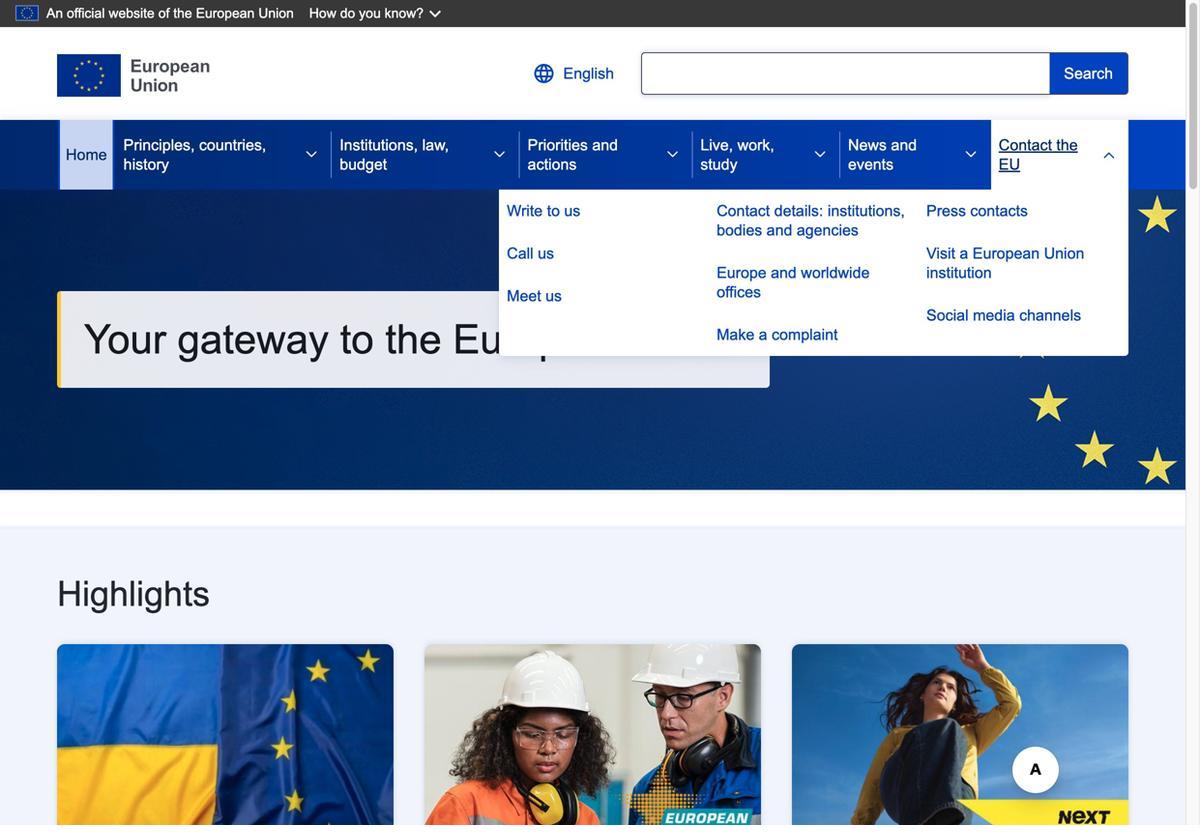 Task type: locate. For each thing, give the bounding box(es) containing it.
0 horizontal spatial xs image
[[492, 147, 507, 162]]

contact the eu link
[[991, 120, 1090, 190]]

contact inside contact the eu
[[999, 136, 1052, 154]]

us right write
[[564, 202, 581, 220]]

0 horizontal spatial european
[[196, 6, 255, 21]]

and right news
[[891, 136, 917, 154]]

us for meet us
[[546, 287, 562, 305]]

work,
[[738, 136, 775, 154]]

study
[[701, 156, 738, 173]]

european union flag image
[[57, 54, 210, 97]]

bodies
[[717, 221, 762, 239]]

principles, countries, history link
[[116, 120, 292, 190]]

live, work, study
[[701, 136, 775, 173]]

contacts
[[970, 202, 1028, 220]]

union
[[258, 6, 294, 21], [1044, 245, 1085, 262], [640, 317, 747, 362]]

worldwide
[[801, 264, 870, 281]]

agencies
[[797, 221, 859, 239]]

xs image left news
[[812, 147, 828, 162]]

a
[[960, 245, 968, 262], [759, 326, 768, 343]]

2 vertical spatial us
[[546, 287, 562, 305]]

institutions,
[[340, 136, 418, 154]]

xs image right the contact the eu link
[[1102, 147, 1117, 162]]

and for news
[[891, 136, 917, 154]]

us right the call
[[538, 245, 554, 262]]

and
[[592, 136, 618, 154], [891, 136, 917, 154], [767, 221, 792, 239], [771, 264, 797, 281]]

0 horizontal spatial contact
[[717, 202, 770, 220]]

visit a european union institution link
[[919, 232, 1129, 294]]

2 xs image from the left
[[812, 147, 828, 162]]

media
[[973, 307, 1015, 324]]

xs image for law,
[[492, 147, 507, 162]]

1 vertical spatial european
[[973, 245, 1040, 262]]

home link
[[58, 120, 115, 190]]

the
[[173, 6, 192, 21], [1057, 136, 1078, 154], [385, 317, 442, 362]]

social media channels link
[[919, 294, 1129, 337]]

0 horizontal spatial a
[[759, 326, 768, 343]]

xs image left eu
[[963, 147, 979, 162]]

do
[[340, 6, 355, 21]]

contact
[[999, 136, 1052, 154], [717, 202, 770, 220]]

european down meet us
[[453, 317, 629, 362]]

1 xs image from the left
[[304, 147, 319, 162]]

1 xs image from the left
[[492, 147, 507, 162]]

countries,
[[199, 136, 266, 154]]

a up institution
[[960, 245, 968, 262]]

and for europe
[[771, 264, 797, 281]]

priorities and actions
[[528, 136, 618, 173]]

to
[[547, 202, 560, 220], [340, 317, 374, 362]]

union left how
[[258, 6, 294, 21]]

call
[[507, 245, 534, 262]]

2 vertical spatial union
[[640, 317, 747, 362]]

actions
[[528, 156, 577, 173]]

union down offices at right
[[640, 317, 747, 362]]

1 vertical spatial us
[[538, 245, 554, 262]]

english
[[563, 65, 614, 82]]

and inside contact details: institutions, bodies and agencies
[[767, 221, 792, 239]]

an
[[46, 6, 63, 21]]

of
[[158, 6, 170, 21]]

0 vertical spatial contact
[[999, 136, 1052, 154]]

your
[[84, 317, 166, 362]]

gateway
[[178, 317, 329, 362]]

a for make
[[759, 326, 768, 343]]

contact up bodies
[[717, 202, 770, 220]]

xs image left 'live,'
[[665, 147, 680, 162]]

european right of
[[196, 6, 255, 21]]

1 vertical spatial union
[[1044, 245, 1085, 262]]

xs image
[[304, 147, 319, 162], [812, 147, 828, 162], [963, 147, 979, 162], [1102, 147, 1117, 162]]

2 horizontal spatial european
[[973, 245, 1040, 262]]

and inside europe and worldwide offices
[[771, 264, 797, 281]]

3 xs image from the left
[[963, 147, 979, 162]]

0 vertical spatial european
[[196, 6, 255, 21]]

1 horizontal spatial the
[[385, 317, 442, 362]]

press contacts link
[[919, 190, 1129, 232]]

2 horizontal spatial the
[[1057, 136, 1078, 154]]

us
[[564, 202, 581, 220], [538, 245, 554, 262], [546, 287, 562, 305]]

0 horizontal spatial to
[[340, 317, 374, 362]]

a right make
[[759, 326, 768, 343]]

2 vertical spatial the
[[385, 317, 442, 362]]

european down contacts at the top of the page
[[973, 245, 1040, 262]]

write to us link
[[499, 190, 709, 232]]

2 horizontal spatial union
[[1044, 245, 1085, 262]]

and inside news and events
[[891, 136, 917, 154]]

and right 'priorities'
[[592, 136, 618, 154]]

institutions,
[[828, 202, 905, 220]]

and right europe
[[771, 264, 797, 281]]

0 vertical spatial the
[[173, 6, 192, 21]]

visit
[[927, 245, 956, 262]]

us for call us
[[538, 245, 554, 262]]

1 vertical spatial a
[[759, 326, 768, 343]]

news and events link
[[840, 120, 952, 190]]

union down "press contacts" link
[[1044, 245, 1085, 262]]

and inside priorities and actions
[[592, 136, 618, 154]]

xs image
[[492, 147, 507, 162], [665, 147, 680, 162]]

2 vertical spatial european
[[453, 317, 629, 362]]

xs image left budget on the top left
[[304, 147, 319, 162]]

0 vertical spatial union
[[258, 6, 294, 21]]

european
[[196, 6, 255, 21], [973, 245, 1040, 262], [453, 317, 629, 362]]

None search field
[[641, 52, 1050, 95]]

0 vertical spatial a
[[960, 245, 968, 262]]

1 horizontal spatial a
[[960, 245, 968, 262]]

contact for contact details: institutions, bodies and agencies
[[717, 202, 770, 220]]

1 horizontal spatial union
[[640, 317, 747, 362]]

1 vertical spatial the
[[1057, 136, 1078, 154]]

contact details: institutions, bodies and agencies link
[[709, 190, 919, 251]]

1 horizontal spatial xs image
[[665, 147, 680, 162]]

2 xs image from the left
[[665, 147, 680, 162]]

1 horizontal spatial european
[[453, 317, 629, 362]]

a inside visit a european union institution
[[960, 245, 968, 262]]

institutions, law, budget link
[[332, 120, 480, 190]]

and down details:
[[767, 221, 792, 239]]

budget
[[340, 156, 387, 173]]

contact up eu
[[999, 136, 1052, 154]]

1 horizontal spatial to
[[547, 202, 560, 220]]

contact inside contact details: institutions, bodies and agencies
[[717, 202, 770, 220]]

europe and worldwide offices
[[717, 264, 870, 301]]

official
[[67, 6, 105, 21]]

how do you know? button
[[300, 0, 455, 27]]

1 horizontal spatial contact
[[999, 136, 1052, 154]]

write
[[507, 202, 543, 220]]

4 xs image from the left
[[1102, 147, 1117, 162]]

institutions, law, budget
[[340, 136, 449, 173]]

meet us
[[507, 287, 562, 305]]

history
[[123, 156, 169, 173]]

1 vertical spatial contact
[[717, 202, 770, 220]]

your gateway to the european union
[[84, 317, 747, 362]]

european inside visit a european union institution
[[973, 245, 1040, 262]]

eu ukraine flags image
[[57, 644, 394, 825]]

us right "meet"
[[546, 287, 562, 305]]

xs image left actions
[[492, 147, 507, 162]]

priorities and actions link
[[520, 120, 653, 190]]

social media channels
[[927, 307, 1081, 324]]

search
[[1064, 65, 1113, 82]]

a for visit
[[960, 245, 968, 262]]



Task type: describe. For each thing, give the bounding box(es) containing it.
meet us link
[[499, 275, 709, 317]]

know?
[[385, 6, 424, 21]]

0 vertical spatial us
[[564, 202, 581, 220]]

write to us
[[507, 202, 581, 220]]

search button
[[1050, 52, 1129, 95]]

principles, countries, history
[[123, 136, 266, 173]]

next generation image
[[792, 644, 1129, 825]]

and for priorities
[[592, 136, 618, 154]]

complaint
[[772, 326, 838, 343]]

you
[[359, 6, 381, 21]]

make a complaint
[[717, 326, 838, 343]]

principles,
[[123, 136, 195, 154]]

xs image for the
[[1102, 147, 1117, 162]]

europe
[[717, 264, 767, 281]]

events
[[848, 156, 894, 173]]

xs image for work,
[[812, 147, 828, 162]]

contact details: institutions, bodies and agencies
[[717, 202, 905, 239]]

priorities
[[528, 136, 588, 154]]

highlights
[[57, 575, 210, 613]]

europe and worldwide offices link
[[709, 251, 919, 313]]

contact for contact the eu
[[999, 136, 1052, 154]]

0 vertical spatial to
[[547, 202, 560, 220]]

meet
[[507, 287, 541, 305]]

live, work, study link
[[693, 120, 801, 190]]

social
[[927, 307, 969, 324]]

0 horizontal spatial the
[[173, 6, 192, 21]]

how do you know?
[[309, 6, 424, 21]]

visit a european union institution
[[927, 245, 1085, 281]]

s image
[[532, 62, 556, 85]]

news and events
[[848, 136, 917, 173]]

union inside visit a european union institution
[[1044, 245, 1085, 262]]

call us link
[[499, 232, 709, 275]]

news
[[848, 136, 887, 154]]

a woman and a man wearing helmet and looking at a tablet image
[[425, 644, 761, 825]]

make a complaint link
[[709, 313, 919, 356]]

press contacts
[[927, 202, 1028, 220]]

call us
[[507, 245, 554, 262]]

english button
[[517, 50, 630, 97]]

how
[[309, 6, 336, 21]]

an official website of the european union
[[46, 6, 294, 21]]

eu
[[999, 156, 1020, 173]]

make
[[717, 326, 755, 343]]

details:
[[774, 202, 823, 220]]

xs image for countries,
[[304, 147, 319, 162]]

law,
[[422, 136, 449, 154]]

1 vertical spatial to
[[340, 317, 374, 362]]

banner - peace dove image
[[0, 190, 1193, 490]]

home
[[66, 146, 107, 163]]

live,
[[701, 136, 733, 154]]

institution
[[927, 264, 992, 281]]

the inside contact the eu
[[1057, 136, 1078, 154]]

channels
[[1020, 307, 1081, 324]]

0 horizontal spatial union
[[258, 6, 294, 21]]

website
[[109, 6, 155, 21]]

Search search field
[[641, 52, 1129, 95]]

xs image for and
[[963, 147, 979, 162]]

contact the eu
[[999, 136, 1078, 173]]

xs image for and
[[665, 147, 680, 162]]

offices
[[717, 283, 761, 301]]

press
[[927, 202, 966, 220]]



Task type: vqa. For each thing, say whether or not it's contained in the screenshot.
INTERNAL in the left bottom of the page
no



